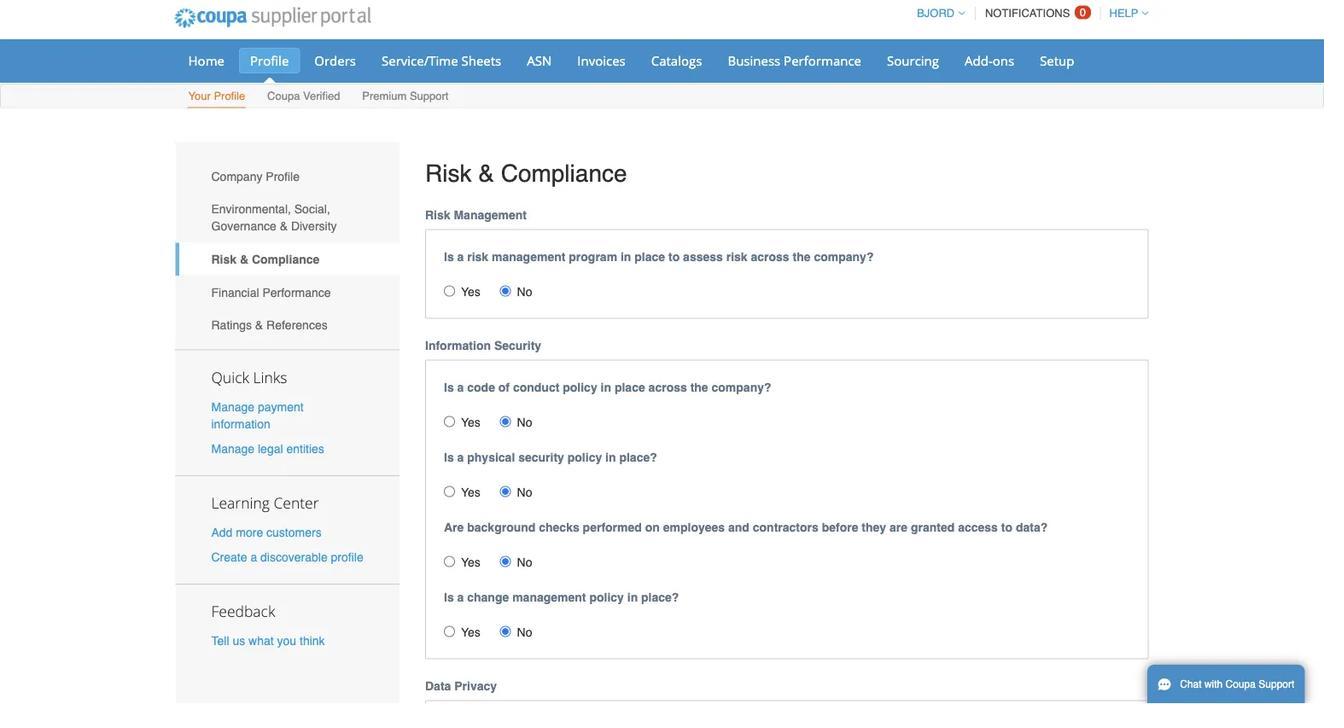 Task type: vqa. For each thing, say whether or not it's contained in the screenshot.
place
yes



Task type: locate. For each thing, give the bounding box(es) containing it.
setup link
[[1029, 48, 1086, 74]]

1 risk from the left
[[467, 250, 489, 264]]

employees
[[663, 521, 725, 535]]

2 manage from the top
[[211, 443, 255, 456]]

risk management
[[425, 208, 527, 222]]

no for risk
[[517, 285, 532, 299]]

profile up 'environmental, social, governance & diversity' link
[[266, 170, 300, 183]]

add more customers link
[[211, 526, 322, 540]]

0 horizontal spatial the
[[690, 381, 708, 395]]

& down governance
[[240, 253, 249, 267]]

None radio
[[500, 286, 511, 297], [444, 417, 455, 428], [500, 417, 511, 428], [444, 487, 455, 498], [444, 557, 455, 568], [444, 627, 455, 638], [500, 627, 511, 638], [500, 286, 511, 297], [444, 417, 455, 428], [500, 417, 511, 428], [444, 487, 455, 498], [444, 557, 455, 568], [444, 627, 455, 638], [500, 627, 511, 638]]

1 is from the top
[[444, 250, 454, 264]]

payment
[[258, 401, 304, 414]]

5 yes from the top
[[461, 626, 481, 640]]

is left code
[[444, 381, 454, 395]]

3 is from the top
[[444, 451, 454, 465]]

no up security
[[517, 285, 532, 299]]

performance right business
[[784, 52, 862, 70]]

legal
[[258, 443, 283, 456]]

coupa verified link
[[267, 86, 341, 108]]

1 vertical spatial risk
[[425, 208, 451, 222]]

support
[[410, 90, 449, 103], [1259, 679, 1295, 691]]

0 horizontal spatial risk & compliance
[[211, 253, 320, 267]]

0 vertical spatial place?
[[619, 451, 657, 465]]

None radio
[[444, 286, 455, 297], [500, 487, 511, 498], [500, 557, 511, 568], [444, 286, 455, 297], [500, 487, 511, 498], [500, 557, 511, 568]]

compliance inside risk & compliance link
[[252, 253, 320, 267]]

yes up information security
[[461, 285, 481, 299]]

1 horizontal spatial the
[[793, 250, 811, 264]]

customers
[[266, 526, 322, 540]]

no down is a change management policy in place?
[[517, 626, 532, 640]]

1 horizontal spatial across
[[751, 250, 790, 264]]

&
[[478, 161, 494, 188], [280, 220, 288, 234], [240, 253, 249, 267], [255, 319, 263, 333]]

no for checks
[[517, 556, 532, 570]]

support down service/time at the top of the page
[[410, 90, 449, 103]]

yes for are background checks performed on employees and contractors before they are granted access to data?
[[461, 556, 481, 570]]

1 manage from the top
[[211, 401, 255, 414]]

& inside risk & compliance link
[[240, 253, 249, 267]]

2 is from the top
[[444, 381, 454, 395]]

0 vertical spatial risk & compliance
[[425, 161, 627, 188]]

ons
[[993, 52, 1015, 70]]

no down background
[[517, 556, 532, 570]]

3 yes from the top
[[461, 486, 481, 500]]

learning
[[211, 493, 270, 514]]

to
[[669, 250, 680, 264], [1001, 521, 1013, 535]]

yes down code
[[461, 416, 481, 430]]

risk left the management
[[425, 208, 451, 222]]

tell
[[211, 635, 229, 649]]

is a change management policy in place?
[[444, 591, 679, 605]]

yes down change
[[461, 626, 481, 640]]

1 vertical spatial risk & compliance
[[211, 253, 320, 267]]

think
[[300, 635, 325, 649]]

a for discoverable
[[251, 551, 257, 565]]

feedback
[[211, 602, 275, 622]]

orders
[[314, 52, 356, 70]]

performance
[[784, 52, 862, 70], [263, 286, 331, 300]]

1 no from the top
[[517, 285, 532, 299]]

sourcing link
[[876, 48, 950, 74]]

0 horizontal spatial performance
[[263, 286, 331, 300]]

sourcing
[[887, 52, 939, 70]]

is left physical
[[444, 451, 454, 465]]

no for code
[[517, 416, 532, 430]]

2 no from the top
[[517, 416, 532, 430]]

us
[[233, 635, 245, 649]]

environmental,
[[211, 203, 291, 216]]

compliance up the management
[[501, 161, 627, 188]]

1 vertical spatial performance
[[263, 286, 331, 300]]

manage for manage payment information
[[211, 401, 255, 414]]

place
[[635, 250, 665, 264], [615, 381, 645, 395]]

a down risk management at left
[[457, 250, 464, 264]]

1 vertical spatial company?
[[712, 381, 772, 395]]

0 horizontal spatial company?
[[712, 381, 772, 395]]

financial performance link
[[175, 276, 400, 309]]

& right ratings
[[255, 319, 263, 333]]

& left diversity
[[280, 220, 288, 234]]

1 vertical spatial management
[[512, 591, 586, 605]]

sheets
[[462, 52, 501, 70]]

verified
[[303, 90, 340, 103]]

policy for management
[[590, 591, 624, 605]]

performance up references
[[263, 286, 331, 300]]

no
[[517, 285, 532, 299], [517, 416, 532, 430], [517, 486, 532, 500], [517, 556, 532, 570], [517, 626, 532, 640]]

policy for security
[[568, 451, 602, 465]]

yes
[[461, 285, 481, 299], [461, 416, 481, 430], [461, 486, 481, 500], [461, 556, 481, 570], [461, 626, 481, 640]]

policy right security at the bottom left of the page
[[568, 451, 602, 465]]

home
[[188, 52, 225, 70]]

compliance
[[501, 161, 627, 188], [252, 253, 320, 267]]

1 horizontal spatial performance
[[784, 52, 862, 70]]

profile down coupa supplier portal image
[[250, 52, 289, 70]]

risk & compliance up the management
[[425, 161, 627, 188]]

performed
[[583, 521, 642, 535]]

4 yes from the top
[[461, 556, 481, 570]]

management right change
[[512, 591, 586, 605]]

1 vertical spatial profile
[[214, 90, 245, 103]]

1 horizontal spatial risk & compliance
[[425, 161, 627, 188]]

policy down performed
[[590, 591, 624, 605]]

to left assess
[[669, 250, 680, 264]]

entities
[[286, 443, 324, 456]]

granted
[[911, 521, 955, 535]]

premium
[[362, 90, 407, 103]]

add-ons link
[[954, 48, 1026, 74]]

ratings & references link
[[175, 309, 400, 342]]

social,
[[294, 203, 330, 216]]

2 yes from the top
[[461, 416, 481, 430]]

no down security at the bottom left of the page
[[517, 486, 532, 500]]

create a discoverable profile
[[211, 551, 364, 565]]

a left physical
[[457, 451, 464, 465]]

in right security at the bottom left of the page
[[605, 451, 616, 465]]

0 horizontal spatial risk
[[467, 250, 489, 264]]

information security
[[425, 339, 541, 353]]

coupa
[[267, 90, 300, 103], [1226, 679, 1256, 691]]

coupa right "with"
[[1226, 679, 1256, 691]]

code
[[467, 381, 495, 395]]

in right program
[[621, 250, 631, 264]]

and
[[728, 521, 750, 535]]

home link
[[177, 48, 236, 74]]

risk up risk management at left
[[425, 161, 472, 188]]

support right "with"
[[1259, 679, 1295, 691]]

before
[[822, 521, 859, 535]]

profile right your at the left of the page
[[214, 90, 245, 103]]

1 horizontal spatial risk
[[726, 250, 748, 264]]

4 no from the top
[[517, 556, 532, 570]]

yes up are
[[461, 486, 481, 500]]

in for change
[[627, 591, 638, 605]]

privacy
[[454, 680, 497, 693]]

help link
[[1102, 7, 1149, 20]]

management down the management
[[492, 250, 566, 264]]

service/time sheets
[[382, 52, 501, 70]]

yes for is a change management policy in place?
[[461, 626, 481, 640]]

across
[[751, 250, 790, 264], [649, 381, 687, 395]]

coupa left verified
[[267, 90, 300, 103]]

1 vertical spatial compliance
[[252, 253, 320, 267]]

2 vertical spatial policy
[[590, 591, 624, 605]]

1 horizontal spatial company?
[[814, 250, 874, 264]]

program
[[569, 250, 617, 264]]

0 vertical spatial compliance
[[501, 161, 627, 188]]

is down risk management at left
[[444, 250, 454, 264]]

manage inside manage payment information
[[211, 401, 255, 414]]

physical
[[467, 451, 515, 465]]

is a risk management program in place to assess risk across the company?
[[444, 250, 874, 264]]

is left change
[[444, 591, 454, 605]]

1 yes from the top
[[461, 285, 481, 299]]

add
[[211, 526, 233, 540]]

1 vertical spatial support
[[1259, 679, 1295, 691]]

place? up on on the bottom left
[[619, 451, 657, 465]]

1 vertical spatial coupa
[[1226, 679, 1256, 691]]

1 horizontal spatial support
[[1259, 679, 1295, 691]]

profile for your profile
[[214, 90, 245, 103]]

place? for is a change management policy in place?
[[641, 591, 679, 605]]

management for program
[[492, 250, 566, 264]]

service/time
[[382, 52, 458, 70]]

navigation containing notifications 0
[[910, 0, 1149, 30]]

notifications 0
[[985, 6, 1086, 20]]

0 vertical spatial performance
[[784, 52, 862, 70]]

yes down are
[[461, 556, 481, 570]]

no down conduct
[[517, 416, 532, 430]]

0 vertical spatial management
[[492, 250, 566, 264]]

0 vertical spatial support
[[410, 90, 449, 103]]

bjord
[[917, 7, 955, 20]]

5 no from the top
[[517, 626, 532, 640]]

0 horizontal spatial to
[[669, 250, 680, 264]]

a right create
[[251, 551, 257, 565]]

0 vertical spatial the
[[793, 250, 811, 264]]

financial performance
[[211, 286, 331, 300]]

risk & compliance link
[[175, 243, 400, 276]]

manage payment information link
[[211, 401, 304, 431]]

a left change
[[457, 591, 464, 605]]

in down performed
[[627, 591, 638, 605]]

manage
[[211, 401, 255, 414], [211, 443, 255, 456]]

policy right conduct
[[563, 381, 597, 395]]

manage up information
[[211, 401, 255, 414]]

are
[[444, 521, 464, 535]]

4 is from the top
[[444, 591, 454, 605]]

1 vertical spatial place?
[[641, 591, 679, 605]]

manage down information
[[211, 443, 255, 456]]

is a physical security policy in place?
[[444, 451, 657, 465]]

0 vertical spatial coupa
[[267, 90, 300, 103]]

0 vertical spatial policy
[[563, 381, 597, 395]]

1 vertical spatial policy
[[568, 451, 602, 465]]

1 horizontal spatial to
[[1001, 521, 1013, 535]]

1 vertical spatial manage
[[211, 443, 255, 456]]

2 risk from the left
[[726, 250, 748, 264]]

profile
[[331, 551, 364, 565]]

data privacy
[[425, 680, 497, 693]]

data?
[[1016, 521, 1048, 535]]

risk right assess
[[726, 250, 748, 264]]

in for physical
[[605, 451, 616, 465]]

a left code
[[457, 381, 464, 395]]

2 vertical spatial profile
[[266, 170, 300, 183]]

risk & compliance up financial performance
[[211, 253, 320, 267]]

0 vertical spatial manage
[[211, 401, 255, 414]]

place? down on on the bottom left
[[641, 591, 679, 605]]

references
[[266, 319, 328, 333]]

0 horizontal spatial compliance
[[252, 253, 320, 267]]

conduct
[[513, 381, 560, 395]]

more
[[236, 526, 263, 540]]

risk up the financial
[[211, 253, 237, 267]]

a for change
[[457, 591, 464, 605]]

compliance up financial performance link
[[252, 253, 320, 267]]

navigation
[[910, 0, 1149, 30]]

manage legal entities link
[[211, 443, 324, 456]]

1 vertical spatial to
[[1001, 521, 1013, 535]]

0 horizontal spatial across
[[649, 381, 687, 395]]

to left 'data?'
[[1001, 521, 1013, 535]]

& inside ratings & references link
[[255, 319, 263, 333]]

1 horizontal spatial coupa
[[1226, 679, 1256, 691]]

profile link
[[239, 48, 300, 74]]

3 no from the top
[[517, 486, 532, 500]]

risk down risk management at left
[[467, 250, 489, 264]]

0 horizontal spatial support
[[410, 90, 449, 103]]

is for is a physical security policy in place?
[[444, 451, 454, 465]]

1 vertical spatial the
[[690, 381, 708, 395]]



Task type: describe. For each thing, give the bounding box(es) containing it.
profile for company profile
[[266, 170, 300, 183]]

performance for business performance
[[784, 52, 862, 70]]

are background checks performed on employees and contractors before they are granted access to data?
[[444, 521, 1048, 535]]

is for is a code of conduct policy in place across the company?
[[444, 381, 454, 395]]

with
[[1205, 679, 1223, 691]]

information
[[425, 339, 491, 353]]

quick
[[211, 368, 249, 388]]

business performance
[[728, 52, 862, 70]]

0 vertical spatial across
[[751, 250, 790, 264]]

discoverable
[[261, 551, 328, 565]]

premium support link
[[361, 86, 450, 108]]

is for is a risk management program in place to assess risk across the company?
[[444, 250, 454, 264]]

yes for is a code of conduct policy in place across the company?
[[461, 416, 481, 430]]

a for risk
[[457, 250, 464, 264]]

contractors
[[753, 521, 819, 535]]

your profile
[[188, 90, 245, 103]]

support inside premium support link
[[410, 90, 449, 103]]

invoices link
[[566, 48, 637, 74]]

1 vertical spatial across
[[649, 381, 687, 395]]

orders link
[[303, 48, 367, 74]]

ratings & references
[[211, 319, 328, 333]]

links
[[253, 368, 287, 388]]

ratings
[[211, 319, 252, 333]]

no for physical
[[517, 486, 532, 500]]

chat with coupa support button
[[1148, 665, 1305, 704]]

is for is a change management policy in place?
[[444, 591, 454, 605]]

performance for financial performance
[[263, 286, 331, 300]]

a for physical
[[457, 451, 464, 465]]

they
[[862, 521, 886, 535]]

what
[[249, 635, 274, 649]]

data
[[425, 680, 451, 693]]

create a discoverable profile link
[[211, 551, 364, 565]]

help
[[1110, 7, 1139, 20]]

company profile
[[211, 170, 300, 183]]

notifications
[[985, 7, 1070, 20]]

add more customers
[[211, 526, 322, 540]]

asn link
[[516, 48, 563, 74]]

0 horizontal spatial coupa
[[267, 90, 300, 103]]

of
[[499, 381, 510, 395]]

coupa inside button
[[1226, 679, 1256, 691]]

0 vertical spatial to
[[669, 250, 680, 264]]

in for risk
[[621, 250, 631, 264]]

information
[[211, 418, 270, 431]]

on
[[645, 521, 660, 535]]

manage legal entities
[[211, 443, 324, 456]]

2 vertical spatial risk
[[211, 253, 237, 267]]

are
[[890, 521, 908, 535]]

tell us what you think
[[211, 635, 325, 649]]

service/time sheets link
[[371, 48, 513, 74]]

your profile link
[[187, 86, 246, 108]]

0 vertical spatial profile
[[250, 52, 289, 70]]

manage payment information
[[211, 401, 304, 431]]

catalogs link
[[640, 48, 713, 74]]

0 vertical spatial place
[[635, 250, 665, 264]]

management
[[454, 208, 527, 222]]

management for policy
[[512, 591, 586, 605]]

0 vertical spatial risk
[[425, 161, 472, 188]]

you
[[277, 635, 296, 649]]

bjord link
[[910, 7, 965, 20]]

0
[[1080, 6, 1086, 19]]

add-
[[965, 52, 993, 70]]

tell us what you think button
[[211, 633, 325, 650]]

company profile link
[[175, 160, 400, 193]]

add-ons
[[965, 52, 1015, 70]]

setup
[[1040, 52, 1075, 70]]

asn
[[527, 52, 552, 70]]

assess
[[683, 250, 723, 264]]

your
[[188, 90, 211, 103]]

coupa verified
[[267, 90, 340, 103]]

a for code
[[457, 381, 464, 395]]

environmental, social, governance & diversity link
[[175, 193, 400, 243]]

security
[[494, 339, 541, 353]]

checks
[[539, 521, 580, 535]]

manage for manage legal entities
[[211, 443, 255, 456]]

business
[[728, 52, 781, 70]]

0 vertical spatial company?
[[814, 250, 874, 264]]

yes for is a risk management program in place to assess risk across the company?
[[461, 285, 481, 299]]

is a code of conduct policy in place across the company?
[[444, 381, 772, 395]]

place? for is a physical security policy in place?
[[619, 451, 657, 465]]

access
[[958, 521, 998, 535]]

diversity
[[291, 220, 337, 234]]

yes for is a physical security policy in place?
[[461, 486, 481, 500]]

in right conduct
[[601, 381, 611, 395]]

support inside chat with coupa support button
[[1259, 679, 1295, 691]]

coupa supplier portal image
[[163, 0, 383, 40]]

1 horizontal spatial compliance
[[501, 161, 627, 188]]

chat
[[1180, 679, 1202, 691]]

governance
[[211, 220, 276, 234]]

& up the management
[[478, 161, 494, 188]]

create
[[211, 551, 247, 565]]

security
[[518, 451, 564, 465]]

chat with coupa support
[[1180, 679, 1295, 691]]

& inside 'environmental, social, governance & diversity'
[[280, 220, 288, 234]]

1 vertical spatial place
[[615, 381, 645, 395]]

no for change
[[517, 626, 532, 640]]



